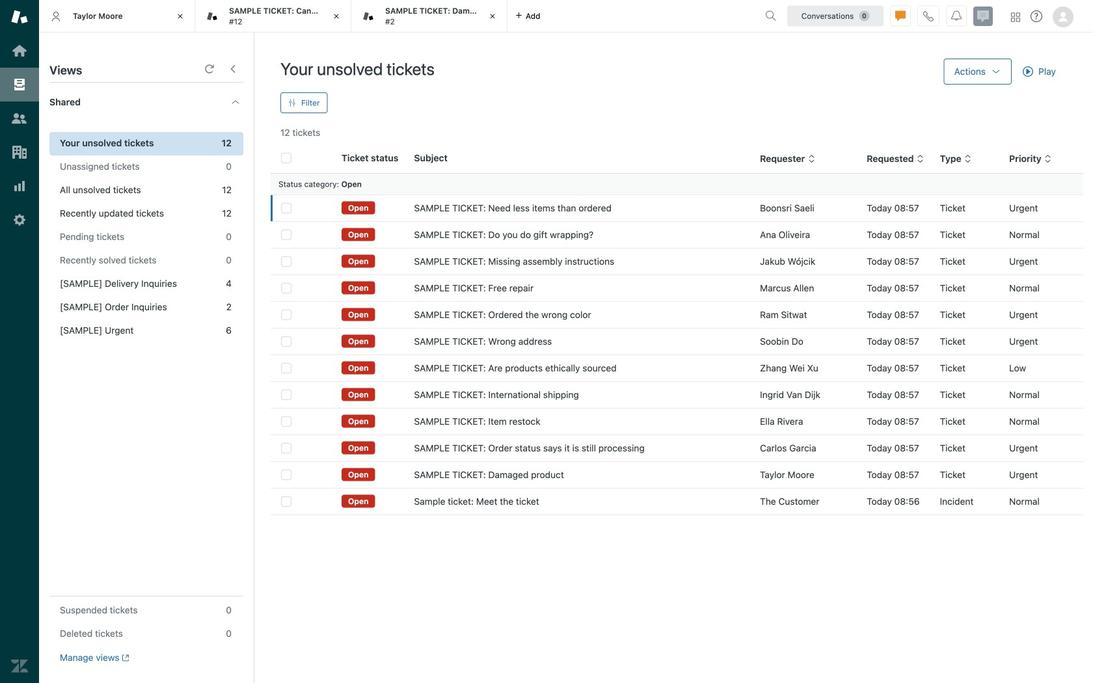 Task type: locate. For each thing, give the bounding box(es) containing it.
reporting image
[[11, 178, 28, 195]]

heading
[[39, 83, 254, 122]]

hide panel views image
[[228, 64, 238, 74]]

zendesk image
[[11, 658, 28, 675]]

3 row from the top
[[271, 248, 1084, 275]]

7 row from the top
[[271, 355, 1084, 382]]

zendesk support image
[[11, 8, 28, 25]]

2 close image from the left
[[330, 10, 343, 23]]

customers image
[[11, 110, 28, 127]]

2 row from the top
[[271, 222, 1084, 248]]

row
[[271, 195, 1084, 222], [271, 222, 1084, 248], [271, 248, 1084, 275], [271, 275, 1084, 302], [271, 302, 1084, 328], [271, 328, 1084, 355], [271, 355, 1084, 382], [271, 382, 1084, 408], [271, 408, 1084, 435], [271, 435, 1084, 462], [271, 462, 1084, 488], [271, 488, 1084, 515]]

opens in a new tab image
[[119, 654, 129, 662]]

2 horizontal spatial close image
[[486, 10, 499, 23]]

3 close image from the left
[[486, 10, 499, 23]]

tab
[[39, 0, 195, 33], [195, 0, 351, 33], [351, 0, 508, 33]]

1 horizontal spatial close image
[[330, 10, 343, 23]]

close image
[[174, 10, 187, 23], [330, 10, 343, 23], [486, 10, 499, 23]]

refresh views pane image
[[204, 64, 215, 74]]

zendesk chat image
[[974, 7, 993, 26]]

0 horizontal spatial close image
[[174, 10, 187, 23]]

11 row from the top
[[271, 462, 1084, 488]]

1 close image from the left
[[174, 10, 187, 23]]

organizations image
[[11, 144, 28, 161]]

12 row from the top
[[271, 488, 1084, 515]]

notifications image
[[951, 11, 962, 21]]

close image for 3rd tab from left
[[486, 10, 499, 23]]



Task type: vqa. For each thing, say whether or not it's contained in the screenshot.
THE TABS tab list on the top of page
yes



Task type: describe. For each thing, give the bounding box(es) containing it.
main element
[[0, 0, 39, 683]]

button displays agent's chat status as away. image
[[895, 11, 906, 21]]

10 row from the top
[[271, 435, 1084, 462]]

5 row from the top
[[271, 302, 1084, 328]]

views image
[[11, 76, 28, 93]]

get started image
[[11, 42, 28, 59]]

tabs tab list
[[39, 0, 760, 33]]

3 tab from the left
[[351, 0, 508, 33]]

close image for 3rd tab from the right
[[174, 10, 187, 23]]

get help image
[[1031, 10, 1043, 22]]

2 tab from the left
[[195, 0, 351, 33]]

1 tab from the left
[[39, 0, 195, 33]]

zendesk products image
[[1011, 13, 1020, 22]]

6 row from the top
[[271, 328, 1084, 355]]

admin image
[[11, 212, 28, 228]]

8 row from the top
[[271, 382, 1084, 408]]

1 row from the top
[[271, 195, 1084, 222]]

9 row from the top
[[271, 408, 1084, 435]]

close image for second tab
[[330, 10, 343, 23]]

4 row from the top
[[271, 275, 1084, 302]]



